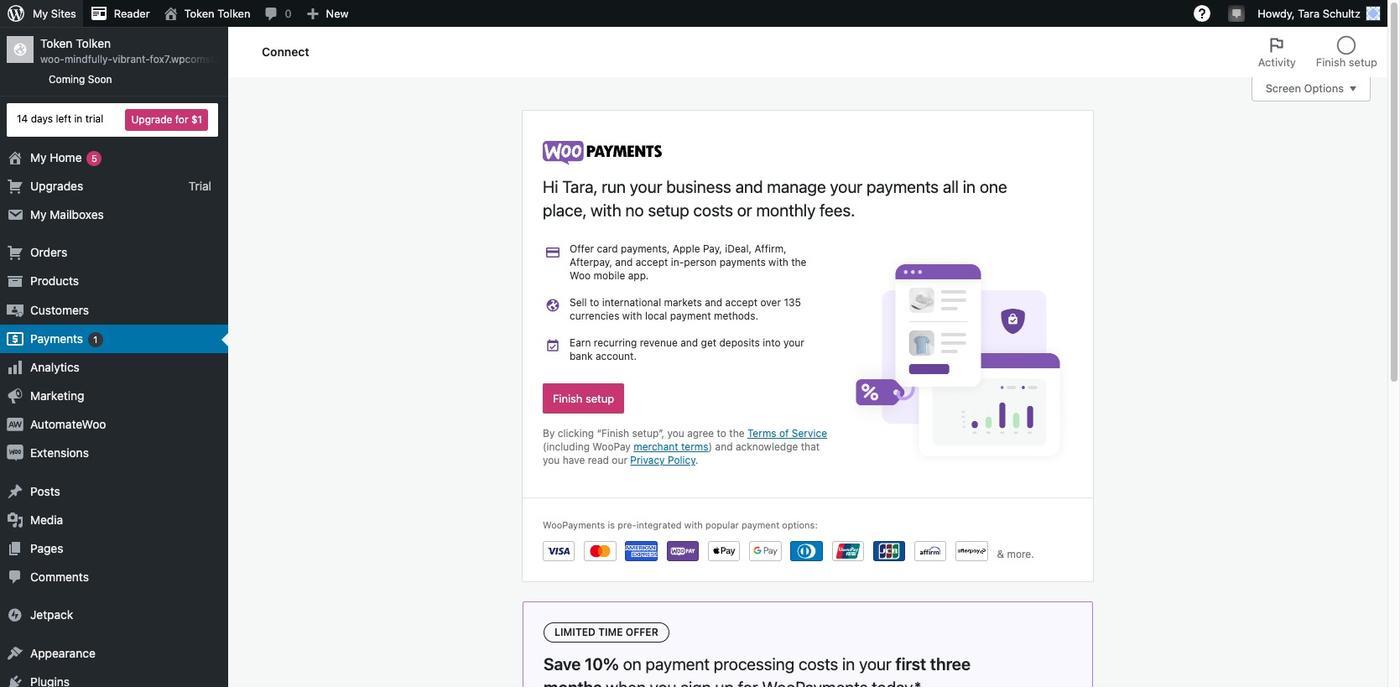 Task type: describe. For each thing, give the bounding box(es) containing it.
hi tara, run your business and manage your payments all in one place, with no setup costs or monthly fees.
[[543, 177, 1008, 220]]

tab list containing activity
[[1249, 27, 1388, 77]]

jetpack link
[[0, 601, 228, 630]]

save 10% on payment processing costs in your
[[544, 655, 896, 674]]

first three months
[[544, 655, 971, 687]]

pages link
[[0, 535, 228, 563]]

activity button
[[1249, 27, 1307, 77]]

international
[[602, 296, 662, 309]]

affirm image
[[915, 542, 947, 562]]

screen
[[1266, 82, 1302, 95]]

products link
[[0, 267, 228, 296]]

save
[[544, 655, 581, 674]]

sell
[[570, 296, 587, 309]]

merchant terms link
[[634, 441, 709, 453]]

monthly
[[757, 201, 816, 220]]

american express image
[[626, 542, 658, 562]]

extensions
[[30, 446, 89, 460]]

my mailboxes
[[30, 207, 104, 222]]

the inside offer card payments, apple pay, ideal, affirm, afterpay, and accept in-person payments with the woo mobile app.
[[792, 256, 807, 269]]

markets
[[664, 296, 702, 309]]

in inside hi tara, run your business and manage your payments all in one place, with no setup costs or monthly fees.
[[963, 177, 976, 197]]

fees.
[[820, 201, 856, 220]]

app.
[[628, 270, 649, 282]]

afterpay image
[[956, 542, 989, 562]]

privacy policy .
[[631, 454, 699, 467]]

person
[[684, 256, 717, 269]]

0 link
[[257, 0, 298, 27]]

visa image
[[543, 542, 575, 562]]

setup",
[[632, 427, 665, 440]]

orders link
[[0, 239, 228, 267]]

)
[[709, 441, 713, 453]]

&
[[998, 548, 1005, 561]]

logo image
[[543, 141, 662, 165]]

payments 1
[[30, 331, 98, 346]]

accept inside offer card payments, apple pay, ideal, affirm, afterpay, and accept in-person payments with the woo mobile app.
[[636, 256, 668, 269]]

posts link
[[0, 477, 228, 506]]

my mailboxes link
[[0, 201, 228, 229]]

deposits
[[720, 337, 760, 349]]

upgrades
[[30, 179, 83, 193]]

over
[[761, 296, 782, 309]]

mastercard image
[[584, 542, 617, 562]]

1 horizontal spatial in
[[843, 655, 856, 674]]

finish setup button for limited time offer
[[1307, 27, 1388, 77]]

pay,
[[703, 243, 723, 255]]

my for my home 5
[[30, 150, 47, 164]]

and inside sell to international markets and accept over 135 currencies with local payment methods.
[[705, 296, 723, 309]]

extensions link
[[0, 439, 228, 468]]

afterpay,
[[570, 256, 613, 269]]

payments inside offer card payments, apple pay, ideal, affirm, afterpay, and accept in-person payments with the woo mobile app.
[[720, 256, 766, 269]]

and inside offer card payments, apple pay, ideal, affirm, afterpay, and accept in-person payments with the woo mobile app.
[[616, 256, 633, 269]]

limited time offer
[[555, 626, 659, 639]]

first
[[896, 655, 927, 674]]

by
[[543, 427, 555, 440]]

main menu navigation
[[0, 27, 264, 687]]

1 horizontal spatial costs
[[799, 655, 839, 674]]

setup inside hi tara, run your business and manage your payments all in one place, with no setup costs or monthly fees.
[[648, 201, 690, 220]]

in inside navigation
[[74, 113, 83, 125]]

woopay image
[[667, 542, 699, 562]]

products
[[30, 274, 79, 288]]

toolbar navigation
[[0, 0, 1388, 30]]

activity
[[1259, 55, 1297, 69]]

upgrade
[[131, 113, 172, 126]]

service
[[792, 427, 828, 440]]

5
[[91, 152, 97, 163]]

to inside sell to international markets and accept over 135 currencies with local payment methods.
[[590, 296, 600, 309]]

pages
[[30, 541, 63, 556]]

integrated
[[637, 520, 682, 531]]

my sites
[[33, 7, 76, 20]]

with inside offer card payments, apple pay, ideal, affirm, afterpay, and accept in-person payments with the woo mobile app.
[[769, 256, 789, 269]]

is
[[608, 520, 615, 531]]

coming
[[49, 73, 85, 86]]

by clicking "finish setup", you agree to the terms of service (including woopay merchant terms
[[543, 427, 828, 453]]

options:
[[783, 520, 818, 531]]

2 vertical spatial setup
[[586, 392, 615, 406]]

my for my mailboxes
[[30, 207, 47, 222]]

options
[[1305, 82, 1345, 95]]

and inside ) and acknowledge that you have read our
[[716, 441, 733, 453]]

trial
[[85, 113, 103, 125]]

notification image
[[1231, 6, 1244, 19]]

costs inside hi tara, run your business and manage your payments all in one place, with no setup costs or monthly fees.
[[694, 201, 734, 220]]

left
[[56, 113, 71, 125]]

revenue
[[640, 337, 678, 349]]

media
[[30, 513, 63, 527]]

tolken for token tolken
[[218, 7, 251, 20]]

token for token tolken
[[184, 7, 215, 20]]

tolken for token tolken woo-mindfully-vibrant-fox7.wpcomstaging.com coming soon
[[76, 36, 111, 50]]

appearance
[[30, 646, 96, 660]]

for
[[175, 113, 188, 126]]

reader
[[114, 7, 150, 20]]

(including
[[543, 441, 590, 453]]

woo
[[570, 270, 591, 282]]

screen options button
[[1252, 76, 1372, 102]]

processing
[[714, 655, 795, 674]]

trial
[[189, 179, 212, 193]]

1 vertical spatial payment
[[742, 520, 780, 531]]

token tolken link
[[157, 0, 257, 27]]

payments
[[30, 331, 83, 346]]

card
[[597, 243, 618, 255]]

customers
[[30, 303, 89, 317]]

orders
[[30, 245, 67, 259]]

with up "woopay" "image"
[[685, 520, 703, 531]]

terms
[[682, 441, 709, 453]]

accept inside sell to international markets and accept over 135 currencies with local payment methods.
[[726, 296, 758, 309]]

sites
[[51, 7, 76, 20]]

no
[[626, 201, 644, 220]]

home
[[50, 150, 82, 164]]

local
[[645, 310, 668, 322]]



Task type: vqa. For each thing, say whether or not it's contained in the screenshot.
right Finish
yes



Task type: locate. For each thing, give the bounding box(es) containing it.
my inside "toolbar" navigation
[[33, 7, 48, 20]]

setup right no
[[648, 201, 690, 220]]

your
[[630, 177, 663, 197], [831, 177, 863, 197], [784, 337, 805, 349], [860, 655, 892, 674]]

privacy policy link
[[631, 454, 696, 467]]

mindfully-
[[65, 53, 113, 66]]

payments inside hi tara, run your business and manage your payments all in one place, with no setup costs or monthly fees.
[[867, 177, 939, 197]]

mailboxes
[[50, 207, 104, 222]]

automatewoo
[[30, 417, 106, 432]]

google pay image
[[750, 542, 782, 562]]

payments down ideal,
[[720, 256, 766, 269]]

my for my sites
[[33, 7, 48, 20]]

accept up methods.
[[726, 296, 758, 309]]

and inside hi tara, run your business and manage your payments all in one place, with no setup costs or monthly fees.
[[736, 177, 763, 197]]

1 vertical spatial accept
[[726, 296, 758, 309]]

costs right processing
[[799, 655, 839, 674]]

0 vertical spatial accept
[[636, 256, 668, 269]]

1 horizontal spatial token
[[184, 7, 215, 20]]

mobile
[[594, 270, 626, 282]]

privacy
[[631, 454, 665, 467]]

0 horizontal spatial finish setup button
[[543, 384, 625, 414]]

1 horizontal spatial finish setup
[[1317, 55, 1378, 69]]

1 vertical spatial finish setup button
[[543, 384, 625, 414]]

0 horizontal spatial in
[[74, 113, 83, 125]]

payment right on
[[646, 655, 710, 674]]

finish setup button down the schultz
[[1307, 27, 1388, 77]]

terms of service link
[[748, 427, 828, 440]]

apple pay image
[[708, 542, 741, 562]]

token for token tolken woo-mindfully-vibrant-fox7.wpcomstaging.com coming soon
[[40, 36, 73, 50]]

finish setup button up clicking
[[543, 384, 625, 414]]

0 horizontal spatial to
[[590, 296, 600, 309]]

0 vertical spatial costs
[[694, 201, 734, 220]]

0 horizontal spatial costs
[[694, 201, 734, 220]]

2 vertical spatial in
[[843, 655, 856, 674]]

you down (including at the left bottom of page
[[543, 454, 560, 467]]

1 vertical spatial finish setup
[[553, 392, 615, 406]]

0 vertical spatial tolken
[[218, 7, 251, 20]]

setup inside tab list
[[1350, 55, 1378, 69]]

tolken inside "toolbar" navigation
[[218, 7, 251, 20]]

finish setup up clicking
[[553, 392, 615, 406]]

and
[[736, 177, 763, 197], [616, 256, 633, 269], [705, 296, 723, 309], [681, 337, 699, 349], [716, 441, 733, 453]]

vibrant-
[[113, 53, 150, 66]]

the up 135 at top right
[[792, 256, 807, 269]]

0 vertical spatial in
[[74, 113, 83, 125]]

and left get
[[681, 337, 699, 349]]

all
[[943, 177, 959, 197]]

to inside "by clicking "finish setup", you agree to the terms of service (including woopay merchant terms"
[[717, 427, 727, 440]]

my sites link
[[0, 0, 83, 27]]

howdy,
[[1258, 7, 1296, 20]]

finish setup inside tab list
[[1317, 55, 1378, 69]]

my left home
[[30, 150, 47, 164]]

1 vertical spatial payments
[[720, 256, 766, 269]]

woopayments
[[543, 520, 605, 531]]

1 horizontal spatial finish setup button
[[1307, 27, 1388, 77]]

0 horizontal spatial the
[[730, 427, 745, 440]]

upgrade for $1 button
[[125, 109, 208, 131]]

my home 5
[[30, 150, 97, 164]]

payment inside sell to international markets and accept over 135 currencies with local payment methods.
[[670, 310, 712, 322]]

tolken left 0 link
[[218, 7, 251, 20]]

of
[[780, 427, 789, 440]]

14
[[17, 113, 28, 125]]

account.
[[596, 350, 637, 363]]

popular
[[706, 520, 739, 531]]

0 horizontal spatial finish
[[553, 392, 583, 406]]

you inside "by clicking "finish setup", you agree to the terms of service (including woopay merchant terms"
[[668, 427, 685, 440]]

with inside sell to international markets and accept over 135 currencies with local payment methods.
[[623, 310, 643, 322]]

your for and
[[831, 177, 863, 197]]

finish setup up options
[[1317, 55, 1378, 69]]

in left 'first'
[[843, 655, 856, 674]]

recurring
[[594, 337, 637, 349]]

your left 'first'
[[860, 655, 892, 674]]

1 horizontal spatial finish
[[1317, 55, 1347, 69]]

acknowledge
[[736, 441, 799, 453]]

1 vertical spatial in
[[963, 177, 976, 197]]

setup up "finish
[[586, 392, 615, 406]]

payments left "all"
[[867, 177, 939, 197]]

in-
[[671, 256, 684, 269]]

to right agree on the bottom
[[717, 427, 727, 440]]

0 vertical spatial the
[[792, 256, 807, 269]]

your for costs
[[860, 655, 892, 674]]

in right "left"
[[74, 113, 83, 125]]

1 horizontal spatial accept
[[726, 296, 758, 309]]

my down upgrades
[[30, 207, 47, 222]]

media link
[[0, 506, 228, 535]]

limited
[[555, 626, 596, 639]]

1 vertical spatial you
[[543, 454, 560, 467]]

accept down the payments, in the top left of the page
[[636, 256, 668, 269]]

new link
[[298, 0, 356, 27]]

1 vertical spatial to
[[717, 427, 727, 440]]

your up no
[[630, 177, 663, 197]]

0 vertical spatial payment
[[670, 310, 712, 322]]

1 horizontal spatial tolken
[[218, 7, 251, 20]]

offer
[[570, 243, 594, 255]]

diners club image
[[791, 542, 823, 562]]

tolken inside token tolken woo-mindfully-vibrant-fox7.wpcomstaging.com coming soon
[[76, 36, 111, 50]]

agree
[[688, 427, 714, 440]]

earn recurring revenue and get deposits into your bank account.
[[570, 337, 805, 363]]

clicking
[[558, 427, 594, 440]]

1 horizontal spatial to
[[717, 427, 727, 440]]

with down the international
[[623, 310, 643, 322]]

and right )
[[716, 441, 733, 453]]

three
[[931, 655, 971, 674]]

finish setup
[[1317, 55, 1378, 69], [553, 392, 615, 406]]

and up methods.
[[705, 296, 723, 309]]

14 days left in trial
[[17, 113, 103, 125]]

0 horizontal spatial tolken
[[76, 36, 111, 50]]

woo-
[[40, 53, 65, 66]]

fox7.wpcomstaging.com
[[150, 53, 264, 66]]

in
[[74, 113, 83, 125], [963, 177, 976, 197], [843, 655, 856, 674]]

and up app.
[[616, 256, 633, 269]]

0 horizontal spatial payments
[[720, 256, 766, 269]]

reader link
[[83, 0, 157, 27]]

your right into at right
[[784, 337, 805, 349]]

0 vertical spatial to
[[590, 296, 600, 309]]

tolken up mindfully-
[[76, 36, 111, 50]]

2 vertical spatial payment
[[646, 655, 710, 674]]

0 vertical spatial payments
[[867, 177, 939, 197]]

1 vertical spatial tolken
[[76, 36, 111, 50]]

you for agree
[[668, 427, 685, 440]]

0 horizontal spatial accept
[[636, 256, 668, 269]]

0 horizontal spatial you
[[543, 454, 560, 467]]

.
[[696, 454, 699, 467]]

woopay
[[593, 441, 631, 453]]

you for have
[[543, 454, 560, 467]]

10%
[[585, 655, 619, 674]]

1 horizontal spatial the
[[792, 256, 807, 269]]

hi
[[543, 177, 559, 197]]

and up or
[[736, 177, 763, 197]]

1 vertical spatial costs
[[799, 655, 839, 674]]

terms
[[748, 427, 777, 440]]

offer
[[626, 626, 659, 639]]

with inside hi tara, run your business and manage your payments all in one place, with no setup costs or monthly fees.
[[591, 201, 622, 220]]

and inside earn recurring revenue and get deposits into your bank account.
[[681, 337, 699, 349]]

setup
[[1350, 55, 1378, 69], [648, 201, 690, 220], [586, 392, 615, 406]]

finish setup button for save 10%
[[543, 384, 625, 414]]

jetpack
[[30, 608, 73, 622]]

the inside "by clicking "finish setup", you agree to the terms of service (including woopay merchant terms"
[[730, 427, 745, 440]]

more.
[[1008, 548, 1035, 561]]

have
[[563, 454, 585, 467]]

schultz
[[1323, 7, 1362, 20]]

2 horizontal spatial setup
[[1350, 55, 1378, 69]]

jcb image
[[874, 542, 906, 562]]

read
[[588, 454, 609, 467]]

tab list
[[1249, 27, 1388, 77]]

your for deposits
[[784, 337, 805, 349]]

to up currencies
[[590, 296, 600, 309]]

my left sites
[[33, 7, 48, 20]]

0 vertical spatial setup
[[1350, 55, 1378, 69]]

pre-
[[618, 520, 637, 531]]

1 vertical spatial my
[[30, 150, 47, 164]]

token up fox7.wpcomstaging.com
[[184, 7, 215, 20]]

2 vertical spatial my
[[30, 207, 47, 222]]

0 vertical spatial finish setup
[[1317, 55, 1378, 69]]

with down affirm,
[[769, 256, 789, 269]]

time
[[599, 626, 623, 639]]

1 horizontal spatial payments
[[867, 177, 939, 197]]

0 vertical spatial finish
[[1317, 55, 1347, 69]]

1 horizontal spatial you
[[668, 427, 685, 440]]

affirm,
[[755, 243, 787, 255]]

you inside ) and acknowledge that you have read our
[[543, 454, 560, 467]]

apple
[[673, 243, 701, 255]]

marketing
[[30, 389, 84, 403]]

the left 'terms'
[[730, 427, 745, 440]]

your up fees.
[[831, 177, 863, 197]]

months
[[544, 678, 602, 687]]

1 vertical spatial finish
[[553, 392, 583, 406]]

days
[[31, 113, 53, 125]]

0 vertical spatial you
[[668, 427, 685, 440]]

your inside earn recurring revenue and get deposits into your bank account.
[[784, 337, 805, 349]]

you up the merchant terms link
[[668, 427, 685, 440]]

0 vertical spatial my
[[33, 7, 48, 20]]

0 horizontal spatial token
[[40, 36, 73, 50]]

screen options
[[1266, 82, 1345, 95]]

analytics
[[30, 360, 80, 374]]

appearance link
[[0, 639, 228, 668]]

with down run
[[591, 201, 622, 220]]

in right "all"
[[963, 177, 976, 197]]

1 horizontal spatial setup
[[648, 201, 690, 220]]

to
[[590, 296, 600, 309], [717, 427, 727, 440]]

0 vertical spatial finish setup button
[[1307, 27, 1388, 77]]

& more.
[[998, 548, 1035, 561]]

payment up google pay icon
[[742, 520, 780, 531]]

payments,
[[621, 243, 670, 255]]

finish up clicking
[[553, 392, 583, 406]]

upgrade for $1
[[131, 113, 202, 126]]

1 vertical spatial token
[[40, 36, 73, 50]]

unionpay image
[[832, 542, 865, 562]]

1 vertical spatial setup
[[648, 201, 690, 220]]

setup down the schultz
[[1350, 55, 1378, 69]]

0 horizontal spatial finish setup
[[553, 392, 615, 406]]

bank
[[570, 350, 593, 363]]

manage
[[767, 177, 827, 197]]

tolken
[[218, 7, 251, 20], [76, 36, 111, 50]]

0 horizontal spatial setup
[[586, 392, 615, 406]]

connect
[[262, 44, 310, 59]]

0 vertical spatial token
[[184, 7, 215, 20]]

finish up options
[[1317, 55, 1347, 69]]

costs down business
[[694, 201, 734, 220]]

token inside "toolbar" navigation
[[184, 7, 215, 20]]

woopayments is pre-integrated with popular payment options:
[[543, 520, 818, 531]]

payment down markets
[[670, 310, 712, 322]]

1 vertical spatial the
[[730, 427, 745, 440]]

our
[[612, 454, 628, 467]]

token
[[184, 7, 215, 20], [40, 36, 73, 50]]

token up woo-
[[40, 36, 73, 50]]

2 horizontal spatial in
[[963, 177, 976, 197]]

token inside token tolken woo-mindfully-vibrant-fox7.wpcomstaging.com coming soon
[[40, 36, 73, 50]]



